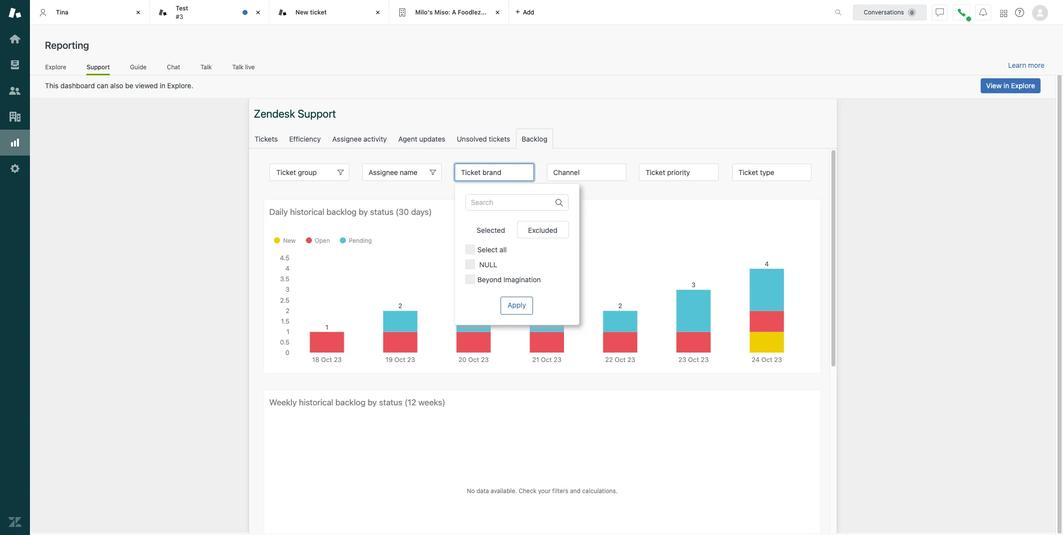 Task type: vqa. For each thing, say whether or not it's contained in the screenshot.
Get started
no



Task type: describe. For each thing, give the bounding box(es) containing it.
guide
[[130, 63, 147, 71]]

new
[[296, 8, 309, 16]]

organizations image
[[8, 110, 21, 123]]

chat link
[[167, 63, 180, 74]]

viewed
[[135, 81, 158, 90]]

talk live
[[232, 63, 255, 71]]

zendesk support image
[[8, 6, 21, 19]]

conversations
[[864, 8, 904, 16]]

in inside button
[[1004, 81, 1010, 90]]

add
[[523, 8, 535, 16]]

#3
[[176, 13, 183, 20]]

chat
[[167, 63, 180, 71]]

a
[[452, 8, 456, 16]]

be
[[125, 81, 133, 90]]

milo's miso: a foodlez subsidiary tab
[[389, 0, 514, 25]]

tab containing test
[[150, 0, 270, 25]]

support link
[[87, 63, 110, 75]]

learn more link
[[1009, 61, 1045, 70]]

talk for talk live
[[232, 63, 244, 71]]

1 close image from the left
[[253, 7, 263, 17]]

0 horizontal spatial explore
[[45, 63, 66, 71]]

ticket
[[310, 8, 327, 16]]

can
[[97, 81, 108, 90]]

add button
[[509, 0, 541, 24]]

zendesk products image
[[1001, 10, 1008, 17]]

tabs tab list
[[30, 0, 825, 25]]

also
[[110, 81, 123, 90]]

new ticket tab
[[270, 0, 389, 25]]

get help image
[[1016, 8, 1025, 17]]

test #3
[[176, 5, 188, 20]]

live
[[245, 63, 255, 71]]

close image for new ticket
[[373, 7, 383, 17]]

explore.
[[167, 81, 193, 90]]

test
[[176, 5, 188, 12]]



Task type: locate. For each thing, give the bounding box(es) containing it.
2 in from the left
[[1004, 81, 1010, 90]]

more
[[1029, 61, 1045, 69]]

1 horizontal spatial in
[[1004, 81, 1010, 90]]

0 horizontal spatial in
[[160, 81, 165, 90]]

button displays agent's chat status as invisible. image
[[936, 8, 944, 16]]

view in explore button
[[981, 78, 1041, 93]]

2 close image from the left
[[493, 7, 503, 17]]

milo's miso: a foodlez subsidiary
[[415, 8, 514, 16]]

close image for tina
[[133, 7, 143, 17]]

admin image
[[8, 162, 21, 175]]

reporting
[[45, 39, 89, 51]]

guide link
[[130, 63, 147, 74]]

dashboard
[[60, 81, 95, 90]]

1 talk from the left
[[201, 63, 212, 71]]

customers image
[[8, 84, 21, 97]]

in
[[160, 81, 165, 90], [1004, 81, 1010, 90]]

explore link
[[45, 63, 67, 74]]

in right viewed on the top left of the page
[[160, 81, 165, 90]]

get started image
[[8, 32, 21, 45]]

0 vertical spatial explore
[[45, 63, 66, 71]]

1 in from the left
[[160, 81, 165, 90]]

views image
[[8, 58, 21, 71]]

talk for talk
[[201, 63, 212, 71]]

1 horizontal spatial close image
[[493, 7, 503, 17]]

main element
[[0, 0, 30, 536]]

0 horizontal spatial talk
[[201, 63, 212, 71]]

close image
[[253, 7, 263, 17], [493, 7, 503, 17]]

talk live link
[[232, 63, 255, 74]]

close image
[[133, 7, 143, 17], [373, 7, 383, 17]]

view
[[987, 81, 1002, 90]]

close image left new
[[253, 7, 263, 17]]

in right view on the top right of the page
[[1004, 81, 1010, 90]]

learn
[[1009, 61, 1027, 69]]

1 horizontal spatial close image
[[373, 7, 383, 17]]

1 vertical spatial explore
[[1012, 81, 1036, 90]]

close image left #3
[[133, 7, 143, 17]]

close image inside tina tab
[[133, 7, 143, 17]]

explore
[[45, 63, 66, 71], [1012, 81, 1036, 90]]

reporting image
[[8, 136, 21, 149]]

1 horizontal spatial explore
[[1012, 81, 1036, 90]]

miso:
[[435, 8, 451, 16]]

explore inside button
[[1012, 81, 1036, 90]]

close image inside milo's miso: a foodlez subsidiary tab
[[493, 7, 503, 17]]

tina tab
[[30, 0, 150, 25]]

talk link
[[200, 63, 212, 74]]

talk left live
[[232, 63, 244, 71]]

this dashboard can also be viewed in explore.
[[45, 81, 193, 90]]

close image left milo's
[[373, 7, 383, 17]]

1 horizontal spatial talk
[[232, 63, 244, 71]]

2 close image from the left
[[373, 7, 383, 17]]

foodlez
[[458, 8, 481, 16]]

conversations button
[[853, 4, 927, 20]]

support
[[87, 63, 110, 71]]

zendesk image
[[8, 516, 21, 529]]

close image inside new ticket tab
[[373, 7, 383, 17]]

view in explore
[[987, 81, 1036, 90]]

1 close image from the left
[[133, 7, 143, 17]]

0 horizontal spatial close image
[[133, 7, 143, 17]]

milo's
[[415, 8, 433, 16]]

explore up this
[[45, 63, 66, 71]]

learn more
[[1009, 61, 1045, 69]]

subsidiary
[[483, 8, 514, 16]]

close image left add popup button
[[493, 7, 503, 17]]

0 horizontal spatial close image
[[253, 7, 263, 17]]

this
[[45, 81, 59, 90]]

talk
[[201, 63, 212, 71], [232, 63, 244, 71]]

new ticket
[[296, 8, 327, 16]]

talk right the chat
[[201, 63, 212, 71]]

tab
[[150, 0, 270, 25]]

tina
[[56, 8, 69, 16]]

2 talk from the left
[[232, 63, 244, 71]]

notifications image
[[980, 8, 988, 16]]

explore down learn more link
[[1012, 81, 1036, 90]]



